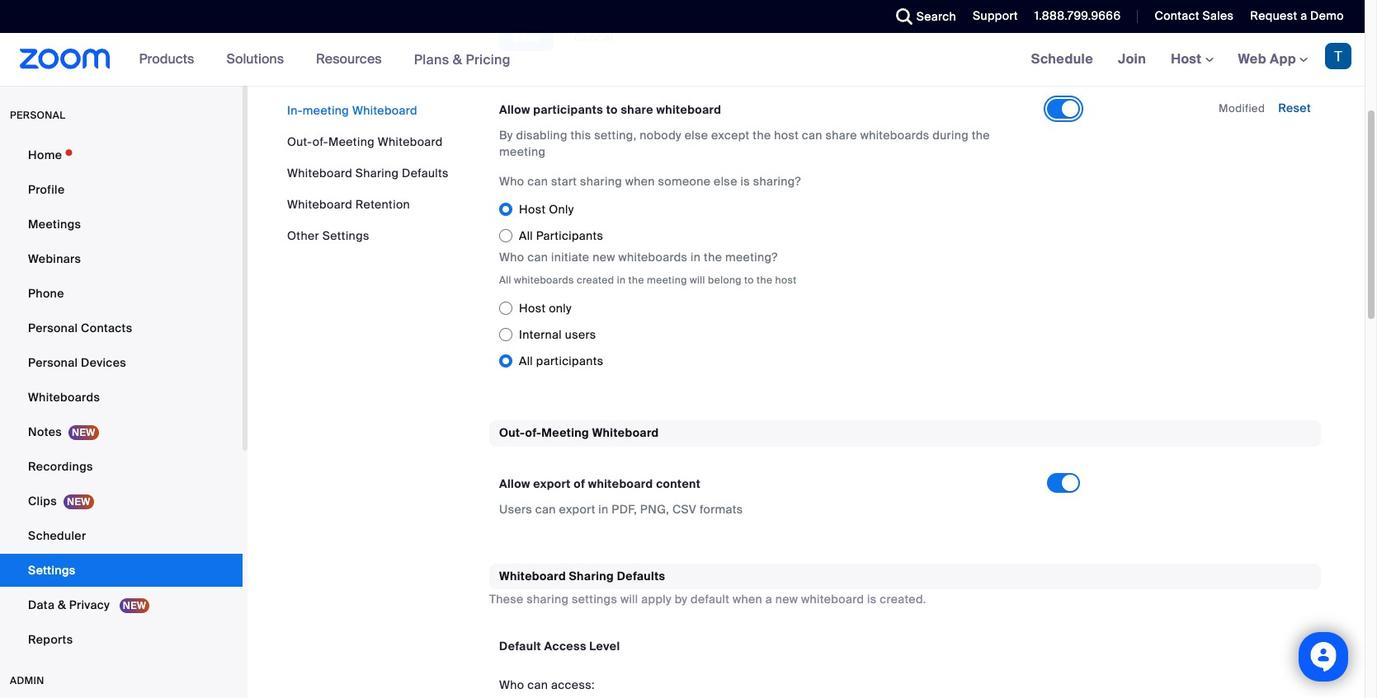 Task type: describe. For each thing, give the bounding box(es) containing it.
0 horizontal spatial meeting
[[328, 135, 375, 149]]

allow for allow participants to share whiteboard
[[499, 103, 530, 117]]

recordings link
[[0, 451, 243, 484]]

who can initiate new whiteboards in the meeting? option group
[[499, 296, 1093, 375]]

save button
[[499, 25, 553, 51]]

meeting inside by disabling this setting, nobody else except the host can share whiteboards during the meeting
[[499, 145, 546, 160]]

who for who can initiate new whiteboards in the meeting?
[[499, 250, 524, 265]]

in-meeting whiteboard
[[287, 103, 417, 118]]

meeting inside menu bar
[[303, 103, 349, 118]]

the right during
[[972, 128, 990, 143]]

1 horizontal spatial else
[[714, 174, 737, 189]]

whiteboard sharing defaults element
[[489, 564, 1321, 699]]

the down the who can initiate new whiteboards in the meeting?
[[628, 274, 644, 287]]

personal
[[10, 109, 66, 122]]

reset button
[[1278, 101, 1311, 116]]

is inside whiteboard sharing defaults element
[[867, 593, 877, 607]]

2 vertical spatial whiteboards
[[514, 274, 574, 287]]

whiteboard retention
[[287, 197, 410, 212]]

menu bar containing in-meeting whiteboard
[[287, 102, 449, 244]]

can for who can initiate new whiteboards in the meeting?
[[527, 250, 548, 265]]

2 horizontal spatial in
[[691, 250, 701, 265]]

except
[[711, 128, 750, 143]]

personal devices
[[28, 356, 126, 370]]

in-meeting whiteboard link
[[287, 103, 417, 118]]

plans
[[414, 51, 449, 68]]

0 vertical spatial to
[[606, 103, 618, 117]]

host only
[[519, 202, 574, 217]]

0 vertical spatial whiteboard
[[656, 103, 721, 117]]

all participants
[[519, 354, 604, 369]]

participants
[[536, 229, 603, 244]]

0 horizontal spatial whiteboard sharing defaults
[[287, 166, 449, 181]]

personal contacts link
[[0, 312, 243, 345]]

meeting?
[[725, 250, 778, 265]]

1 vertical spatial a
[[766, 593, 772, 607]]

all participants
[[519, 229, 603, 244]]

whiteboard retention link
[[287, 197, 410, 212]]

0 vertical spatial will
[[690, 274, 705, 287]]

1 vertical spatial sharing
[[527, 593, 569, 607]]

allow export of whiteboard content
[[499, 477, 701, 492]]

save
[[512, 31, 540, 46]]

other settings link
[[287, 229, 369, 243]]

0 vertical spatial sharing
[[580, 174, 622, 189]]

whiteboard up whiteboard sharing defaults link
[[378, 135, 443, 149]]

scheduler link
[[0, 520, 243, 553]]

2 horizontal spatial whiteboard
[[801, 593, 864, 607]]

1 vertical spatial export
[[559, 502, 595, 517]]

recordings
[[28, 460, 93, 474]]

& for privacy
[[58, 598, 66, 613]]

someone
[[658, 174, 711, 189]]

request
[[1250, 8, 1297, 23]]

all whiteboards created in the meeting will belong to the host
[[499, 274, 797, 287]]

retention
[[355, 197, 410, 212]]

disabling
[[516, 128, 567, 143]]

profile picture image
[[1325, 43, 1352, 69]]

host inside by disabling this setting, nobody else except the host can share whiteboards during the meeting
[[774, 128, 799, 143]]

home link
[[0, 139, 243, 172]]

sharing inside menu bar
[[355, 166, 399, 181]]

share inside by disabling this setting, nobody else except the host can share whiteboards during the meeting
[[826, 128, 857, 143]]

clips
[[28, 494, 57, 509]]

0 vertical spatial of-
[[312, 135, 328, 149]]

demo
[[1310, 8, 1344, 23]]

host for host only
[[519, 302, 546, 316]]

0 vertical spatial when
[[625, 174, 655, 189]]

csv
[[672, 502, 697, 517]]

whiteboards link
[[0, 381, 243, 414]]

participants for allow
[[533, 103, 603, 117]]

search
[[917, 9, 956, 24]]

personal devices link
[[0, 347, 243, 380]]

profile
[[28, 182, 65, 197]]

whiteboard inside out-of-meeting whiteboard element
[[592, 426, 659, 441]]

by disabling this setting, nobody else except the host can share whiteboards during the meeting
[[499, 128, 990, 160]]

can for who can access:
[[527, 678, 548, 693]]

1 horizontal spatial defaults
[[617, 569, 665, 584]]

0 horizontal spatial whiteboard
[[588, 477, 653, 492]]

contact
[[1155, 8, 1200, 23]]

personal for personal contacts
[[28, 321, 78, 336]]

1 vertical spatial to
[[744, 274, 754, 287]]

the down 'meeting?'
[[757, 274, 773, 287]]

host for host
[[1171, 50, 1205, 68]]

allow participants to share whiteboard
[[499, 103, 721, 117]]

initiate
[[551, 250, 590, 265]]

during
[[933, 128, 969, 143]]

contact sales
[[1155, 8, 1234, 23]]

join
[[1118, 50, 1146, 68]]

new inside whiteboard sharing defaults element
[[775, 593, 798, 607]]

can for users can export in pdf, png, csv formats
[[535, 502, 556, 517]]

1 horizontal spatial of-
[[525, 426, 542, 441]]

who can access:
[[499, 678, 595, 693]]

cancel
[[574, 31, 614, 46]]

who can start sharing when someone else is sharing?
[[499, 174, 801, 189]]

settings link
[[0, 555, 243, 588]]

content
[[656, 477, 701, 492]]

webinars
[[28, 252, 81, 267]]

clips link
[[0, 485, 243, 518]]

pricing
[[466, 51, 511, 68]]

whiteboard up other settings link
[[287, 197, 352, 212]]

this
[[571, 128, 591, 143]]

solutions
[[226, 50, 284, 68]]

these
[[489, 593, 524, 607]]

data & privacy
[[28, 598, 113, 613]]

who can start sharing when someone else is sharing? option group
[[499, 197, 1093, 250]]

settings
[[572, 593, 617, 607]]

admin
[[10, 675, 44, 688]]

web app
[[1238, 50, 1296, 68]]

personal menu menu
[[0, 139, 243, 658]]

the right the except
[[753, 128, 771, 143]]

host button
[[1171, 50, 1213, 68]]

nobody
[[640, 128, 682, 143]]

apply
[[641, 593, 672, 607]]

whiteboard up out-of-meeting whiteboard link on the top of page
[[352, 103, 417, 118]]

personal contacts
[[28, 321, 132, 336]]

allow for allow export of whiteboard content
[[499, 477, 530, 492]]

solutions button
[[226, 33, 291, 86]]

profile link
[[0, 173, 243, 206]]

search button
[[884, 0, 961, 33]]

meetings link
[[0, 208, 243, 241]]

product information navigation
[[127, 33, 523, 87]]

app
[[1270, 50, 1296, 68]]

setting,
[[594, 128, 637, 143]]

in for whiteboards
[[617, 274, 626, 287]]

phone link
[[0, 277, 243, 310]]

other settings
[[287, 229, 369, 243]]

phone
[[28, 286, 64, 301]]

created
[[577, 274, 614, 287]]



Task type: vqa. For each thing, say whether or not it's contained in the screenshot.
rightmost the with
no



Task type: locate. For each thing, give the bounding box(es) containing it.
cancel button
[[560, 25, 628, 51]]

else right someone on the top of page
[[714, 174, 737, 189]]

export down of
[[559, 502, 595, 517]]

all for all whiteboards created in the meeting will belong to the host
[[499, 274, 511, 287]]

0 horizontal spatial in
[[599, 502, 609, 517]]

meeting down the who can initiate new whiteboards in the meeting?
[[647, 274, 687, 287]]

data
[[28, 598, 55, 613]]

1 horizontal spatial &
[[453, 51, 462, 68]]

reports
[[28, 633, 73, 648]]

in for content
[[599, 502, 609, 517]]

level
[[589, 640, 620, 654]]

out-
[[287, 135, 312, 149], [499, 426, 525, 441]]

host inside who can start sharing when someone else is sharing? option group
[[519, 202, 546, 217]]

1 vertical spatial share
[[826, 128, 857, 143]]

2 personal from the top
[[28, 356, 78, 370]]

who down default
[[499, 678, 524, 693]]

0 vertical spatial meeting
[[328, 135, 375, 149]]

to down 'meeting?'
[[744, 274, 754, 287]]

new up created
[[593, 250, 615, 265]]

sharing right 'these'
[[527, 593, 569, 607]]

0 horizontal spatial will
[[620, 593, 638, 607]]

1 vertical spatial all
[[499, 274, 511, 287]]

the
[[753, 128, 771, 143], [972, 128, 990, 143], [704, 250, 722, 265], [628, 274, 644, 287], [757, 274, 773, 287]]

internal
[[519, 328, 562, 343]]

meeting down by
[[499, 145, 546, 160]]

0 vertical spatial allow
[[499, 103, 530, 117]]

share
[[621, 103, 653, 117], [826, 128, 857, 143]]

new right the default
[[775, 593, 798, 607]]

of- down in-meeting whiteboard link
[[312, 135, 328, 149]]

whiteboard sharing defaults
[[287, 166, 449, 181], [499, 569, 665, 584]]

2 vertical spatial who
[[499, 678, 524, 693]]

schedule link
[[1019, 33, 1106, 86]]

only
[[549, 202, 574, 217]]

1 horizontal spatial meeting
[[499, 145, 546, 160]]

can inside by disabling this setting, nobody else except the host can share whiteboards during the meeting
[[802, 128, 823, 143]]

1 horizontal spatial whiteboard
[[656, 103, 721, 117]]

1 vertical spatial whiteboards
[[618, 250, 688, 265]]

else left the except
[[685, 128, 708, 143]]

menu bar
[[287, 102, 449, 244]]

will left apply
[[620, 593, 638, 607]]

host left only
[[519, 202, 546, 217]]

is left created.
[[867, 593, 877, 607]]

0 vertical spatial who
[[499, 174, 524, 189]]

else inside by disabling this setting, nobody else except the host can share whiteboards during the meeting
[[685, 128, 708, 143]]

by
[[675, 593, 688, 607]]

reset
[[1278, 101, 1311, 116]]

can left access: at the left bottom
[[527, 678, 548, 693]]

1 horizontal spatial to
[[744, 274, 754, 287]]

0 vertical spatial a
[[1301, 8, 1307, 23]]

1 who from the top
[[499, 174, 524, 189]]

devices
[[81, 356, 126, 370]]

privacy
[[69, 598, 110, 613]]

& right plans
[[453, 51, 462, 68]]

can inside out-of-meeting whiteboard element
[[535, 502, 556, 517]]

out-of-meeting whiteboard
[[287, 135, 443, 149], [499, 426, 659, 441]]

0 vertical spatial else
[[685, 128, 708, 143]]

1 vertical spatial settings
[[28, 564, 76, 578]]

access
[[544, 640, 586, 654]]

whiteboards
[[860, 128, 930, 143], [618, 250, 688, 265], [514, 274, 574, 287]]

users
[[499, 502, 532, 517]]

1 vertical spatial out-
[[499, 426, 525, 441]]

sharing
[[580, 174, 622, 189], [527, 593, 569, 607]]

created.
[[880, 593, 926, 607]]

1 vertical spatial will
[[620, 593, 638, 607]]

support
[[973, 8, 1018, 23]]

1 horizontal spatial whiteboards
[[618, 250, 688, 265]]

in left pdf, at bottom left
[[599, 502, 609, 517]]

can right the except
[[802, 128, 823, 143]]

settings inside menu bar
[[322, 229, 369, 243]]

participants down users at the left
[[536, 354, 604, 369]]

other
[[287, 229, 319, 243]]

allow inside out-of-meeting whiteboard element
[[499, 477, 530, 492]]

out-of-meeting whiteboard up whiteboard sharing defaults link
[[287, 135, 443, 149]]

only
[[549, 302, 572, 316]]

meeting down in-meeting whiteboard
[[328, 135, 375, 149]]

defaults up retention on the top left of the page
[[402, 166, 449, 181]]

2 horizontal spatial whiteboards
[[860, 128, 930, 143]]

meetings navigation
[[1019, 33, 1365, 87]]

host inside the who can initiate new whiteboards in the meeting? option group
[[519, 302, 546, 316]]

all for all participants
[[519, 229, 533, 244]]

1 vertical spatial sharing
[[569, 569, 614, 584]]

0 vertical spatial host
[[1171, 50, 1205, 68]]

when inside whiteboard sharing defaults element
[[733, 593, 763, 607]]

in right created
[[617, 274, 626, 287]]

0 horizontal spatial when
[[625, 174, 655, 189]]

the up belong
[[704, 250, 722, 265]]

1 vertical spatial allow
[[499, 477, 530, 492]]

web app button
[[1238, 50, 1308, 68]]

out-of-meeting whiteboard link
[[287, 135, 443, 149]]

0 horizontal spatial of-
[[312, 135, 328, 149]]

1.888.799.9666
[[1035, 8, 1121, 23]]

3 who from the top
[[499, 678, 524, 693]]

of- down all participants
[[525, 426, 542, 441]]

whiteboards up "host only" at the top
[[514, 274, 574, 287]]

personal down the phone
[[28, 321, 78, 336]]

who down all participants
[[499, 250, 524, 265]]

support link
[[961, 0, 1022, 33], [973, 8, 1018, 23]]

1 horizontal spatial sharing
[[569, 569, 614, 584]]

default access level
[[499, 640, 620, 654]]

0 vertical spatial in
[[691, 250, 701, 265]]

2 allow from the top
[[499, 477, 530, 492]]

settings inside personal menu menu
[[28, 564, 76, 578]]

1 horizontal spatial new
[[775, 593, 798, 607]]

& inside personal menu menu
[[58, 598, 66, 613]]

whiteboards inside by disabling this setting, nobody else except the host can share whiteboards during the meeting
[[860, 128, 930, 143]]

0 horizontal spatial out-of-meeting whiteboard
[[287, 135, 443, 149]]

1 vertical spatial of-
[[525, 426, 542, 441]]

1 vertical spatial who
[[499, 250, 524, 265]]

will inside whiteboard sharing defaults element
[[620, 593, 638, 607]]

1 horizontal spatial whiteboard sharing defaults
[[499, 569, 665, 584]]

1 horizontal spatial out-of-meeting whiteboard
[[499, 426, 659, 441]]

whiteboard sharing defaults link
[[287, 166, 449, 181]]

who inside whiteboard sharing defaults element
[[499, 678, 524, 693]]

users
[[565, 328, 596, 343]]

notes link
[[0, 416, 243, 449]]

defaults inside menu bar
[[402, 166, 449, 181]]

1 horizontal spatial when
[[733, 593, 763, 607]]

access:
[[551, 678, 595, 693]]

whiteboards
[[28, 390, 100, 405]]

allow
[[499, 103, 530, 117], [499, 477, 530, 492]]

whiteboard
[[352, 103, 417, 118], [378, 135, 443, 149], [287, 166, 352, 181], [287, 197, 352, 212], [592, 426, 659, 441], [499, 569, 566, 584]]

1 vertical spatial meeting
[[542, 426, 589, 441]]

0 vertical spatial host
[[774, 128, 799, 143]]

1 vertical spatial defaults
[[617, 569, 665, 584]]

0 vertical spatial meeting
[[303, 103, 349, 118]]

whiteboards left during
[[860, 128, 930, 143]]

0 vertical spatial new
[[593, 250, 615, 265]]

0 horizontal spatial sharing
[[527, 593, 569, 607]]

1 vertical spatial host
[[775, 274, 797, 287]]

all
[[519, 229, 533, 244], [499, 274, 511, 287], [519, 354, 533, 369]]

2 vertical spatial in
[[599, 502, 609, 517]]

0 horizontal spatial out-
[[287, 135, 312, 149]]

1 personal from the top
[[28, 321, 78, 336]]

allow up by
[[499, 103, 530, 117]]

whiteboard up nobody
[[656, 103, 721, 117]]

out- up users
[[499, 426, 525, 441]]

out-of-meeting whiteboard up of
[[499, 426, 659, 441]]

a
[[1301, 8, 1307, 23], [766, 593, 772, 607]]

export left of
[[533, 477, 571, 492]]

whiteboard
[[656, 103, 721, 117], [588, 477, 653, 492], [801, 593, 864, 607]]

host down contact sales
[[1171, 50, 1205, 68]]

out-of-meeting whiteboard element
[[489, 421, 1321, 538]]

can inside whiteboard sharing defaults element
[[527, 678, 548, 693]]

0 horizontal spatial defaults
[[402, 166, 449, 181]]

& for pricing
[[453, 51, 462, 68]]

meeting up out-of-meeting whiteboard link on the top of page
[[303, 103, 349, 118]]

settings down the "whiteboard retention" link
[[322, 229, 369, 243]]

whiteboard sharing defaults up 'settings'
[[499, 569, 665, 584]]

whiteboard sharing defaults down out-of-meeting whiteboard link on the top of page
[[287, 166, 449, 181]]

1 allow from the top
[[499, 103, 530, 117]]

out- inside out-of-meeting whiteboard element
[[499, 426, 525, 441]]

products button
[[139, 33, 202, 86]]

sharing?
[[753, 174, 801, 189]]

0 vertical spatial participants
[[533, 103, 603, 117]]

1 horizontal spatial is
[[867, 593, 877, 607]]

personal for personal devices
[[28, 356, 78, 370]]

webinars link
[[0, 243, 243, 276]]

reports link
[[0, 624, 243, 657]]

2 horizontal spatial meeting
[[647, 274, 687, 287]]

0 vertical spatial all
[[519, 229, 533, 244]]

0 horizontal spatial to
[[606, 103, 618, 117]]

host up internal
[[519, 302, 546, 316]]

0 vertical spatial &
[[453, 51, 462, 68]]

default
[[691, 593, 730, 607]]

sharing inside whiteboard sharing defaults element
[[569, 569, 614, 584]]

out- inside menu bar
[[287, 135, 312, 149]]

out-of-meeting whiteboard inside menu bar
[[287, 135, 443, 149]]

1 vertical spatial host
[[519, 202, 546, 217]]

to up setting,
[[606, 103, 618, 117]]

1 vertical spatial &
[[58, 598, 66, 613]]

banner containing products
[[0, 33, 1365, 87]]

meetings
[[28, 217, 81, 232]]

resources
[[316, 50, 382, 68]]

1 horizontal spatial out-
[[499, 426, 525, 441]]

0 vertical spatial whiteboards
[[860, 128, 930, 143]]

all for all participants
[[519, 354, 533, 369]]

meeting up of
[[542, 426, 589, 441]]

0 horizontal spatial a
[[766, 593, 772, 607]]

&
[[453, 51, 462, 68], [58, 598, 66, 613]]

1 horizontal spatial settings
[[322, 229, 369, 243]]

png,
[[640, 502, 669, 517]]

& right data
[[58, 598, 66, 613]]

plans & pricing link
[[414, 51, 511, 68], [414, 51, 511, 68]]

formats
[[700, 502, 743, 517]]

can down all participants
[[527, 250, 548, 265]]

0 horizontal spatial whiteboards
[[514, 274, 574, 287]]

resources button
[[316, 33, 389, 86]]

banner
[[0, 33, 1365, 87]]

1 horizontal spatial share
[[826, 128, 857, 143]]

all inside who can start sharing when someone else is sharing? option group
[[519, 229, 533, 244]]

0 horizontal spatial new
[[593, 250, 615, 265]]

0 vertical spatial defaults
[[402, 166, 449, 181]]

participants up this
[[533, 103, 603, 117]]

1 horizontal spatial in
[[617, 274, 626, 287]]

will left belong
[[690, 274, 705, 287]]

1 horizontal spatial a
[[1301, 8, 1307, 23]]

2 vertical spatial all
[[519, 354, 533, 369]]

start
[[551, 174, 577, 189]]

is left sharing?
[[740, 174, 750, 189]]

these sharing settings will apply by default when a new whiteboard is created.
[[489, 593, 926, 607]]

in up all whiteboards created in the meeting will belong to the host
[[691, 250, 701, 265]]

who for who can access:
[[499, 678, 524, 693]]

1 vertical spatial out-of-meeting whiteboard
[[499, 426, 659, 441]]

1 vertical spatial meeting
[[499, 145, 546, 160]]

& inside product information "navigation"
[[453, 51, 462, 68]]

option group
[[499, 0, 1047, 12]]

modified
[[1219, 102, 1265, 116]]

2 vertical spatial host
[[519, 302, 546, 316]]

1 horizontal spatial meeting
[[542, 426, 589, 441]]

1 vertical spatial new
[[775, 593, 798, 607]]

0 horizontal spatial share
[[621, 103, 653, 117]]

a left demo
[[1301, 8, 1307, 23]]

0 vertical spatial whiteboard sharing defaults
[[287, 166, 449, 181]]

2 who from the top
[[499, 250, 524, 265]]

can
[[802, 128, 823, 143], [527, 174, 548, 189], [527, 250, 548, 265], [535, 502, 556, 517], [527, 678, 548, 693]]

1.888.799.9666 button
[[1022, 0, 1125, 33], [1035, 8, 1121, 23]]

request a demo
[[1250, 8, 1344, 23]]

1 vertical spatial else
[[714, 174, 737, 189]]

1 vertical spatial when
[[733, 593, 763, 607]]

when right the default
[[733, 593, 763, 607]]

participants inside the who can initiate new whiteboards in the meeting? option group
[[536, 354, 604, 369]]

to
[[606, 103, 618, 117], [744, 274, 754, 287]]

users can export in pdf, png, csv formats
[[499, 502, 743, 517]]

data & privacy link
[[0, 589, 243, 622]]

can for who can start sharing when someone else is sharing?
[[527, 174, 548, 189]]

whiteboard up allow export of whiteboard content
[[592, 426, 659, 441]]

1 horizontal spatial will
[[690, 274, 705, 287]]

2 vertical spatial meeting
[[647, 274, 687, 287]]

notes
[[28, 425, 62, 440]]

0 vertical spatial settings
[[322, 229, 369, 243]]

join link
[[1106, 33, 1159, 86]]

1 vertical spatial whiteboard
[[588, 477, 653, 492]]

plans & pricing
[[414, 51, 511, 68]]

0 vertical spatial personal
[[28, 321, 78, 336]]

when left someone on the top of page
[[625, 174, 655, 189]]

can right users
[[535, 502, 556, 517]]

0 vertical spatial is
[[740, 174, 750, 189]]

participants for all
[[536, 354, 604, 369]]

defaults up apply
[[617, 569, 665, 584]]

defaults
[[402, 166, 449, 181], [617, 569, 665, 584]]

0 vertical spatial share
[[621, 103, 653, 117]]

settings down scheduler
[[28, 564, 76, 578]]

who
[[499, 174, 524, 189], [499, 250, 524, 265], [499, 678, 524, 693]]

host for host only
[[519, 202, 546, 217]]

whiteboard inside whiteboard sharing defaults element
[[499, 569, 566, 584]]

host inside meetings navigation
[[1171, 50, 1205, 68]]

settings
[[322, 229, 369, 243], [28, 564, 76, 578]]

host up sharing?
[[774, 128, 799, 143]]

sales
[[1203, 8, 1234, 23]]

0 horizontal spatial settings
[[28, 564, 76, 578]]

whiteboard up users can export in pdf, png, csv formats
[[588, 477, 653, 492]]

0 horizontal spatial is
[[740, 174, 750, 189]]

contacts
[[81, 321, 132, 336]]

whiteboards up all whiteboards created in the meeting will belong to the host
[[618, 250, 688, 265]]

who up host only
[[499, 174, 524, 189]]

host down 'meeting?'
[[775, 274, 797, 287]]

all inside the who can initiate new whiteboards in the meeting? option group
[[519, 354, 533, 369]]

0 vertical spatial export
[[533, 477, 571, 492]]

by
[[499, 128, 513, 143]]

meeting
[[328, 135, 375, 149], [542, 426, 589, 441]]

sharing
[[355, 166, 399, 181], [569, 569, 614, 584]]

personal up the whiteboards at left
[[28, 356, 78, 370]]

1 vertical spatial is
[[867, 593, 877, 607]]

a right the default
[[766, 593, 772, 607]]

can left start
[[527, 174, 548, 189]]

home
[[28, 148, 62, 163]]

default
[[499, 640, 541, 654]]

new
[[593, 250, 615, 265], [775, 593, 798, 607]]

whiteboard up whiteboard retention
[[287, 166, 352, 181]]

who for who can start sharing when someone else is sharing?
[[499, 174, 524, 189]]

zoom logo image
[[20, 49, 110, 69]]

whiteboard up 'these'
[[499, 569, 566, 584]]

of-
[[312, 135, 328, 149], [525, 426, 542, 441]]

1 vertical spatial personal
[[28, 356, 78, 370]]

sharing up 'settings'
[[569, 569, 614, 584]]

sharing right start
[[580, 174, 622, 189]]

allow up users
[[499, 477, 530, 492]]

whiteboard left created.
[[801, 593, 864, 607]]

sharing up retention on the top left of the page
[[355, 166, 399, 181]]

0 horizontal spatial sharing
[[355, 166, 399, 181]]

out- down in-
[[287, 135, 312, 149]]

0 horizontal spatial meeting
[[303, 103, 349, 118]]



